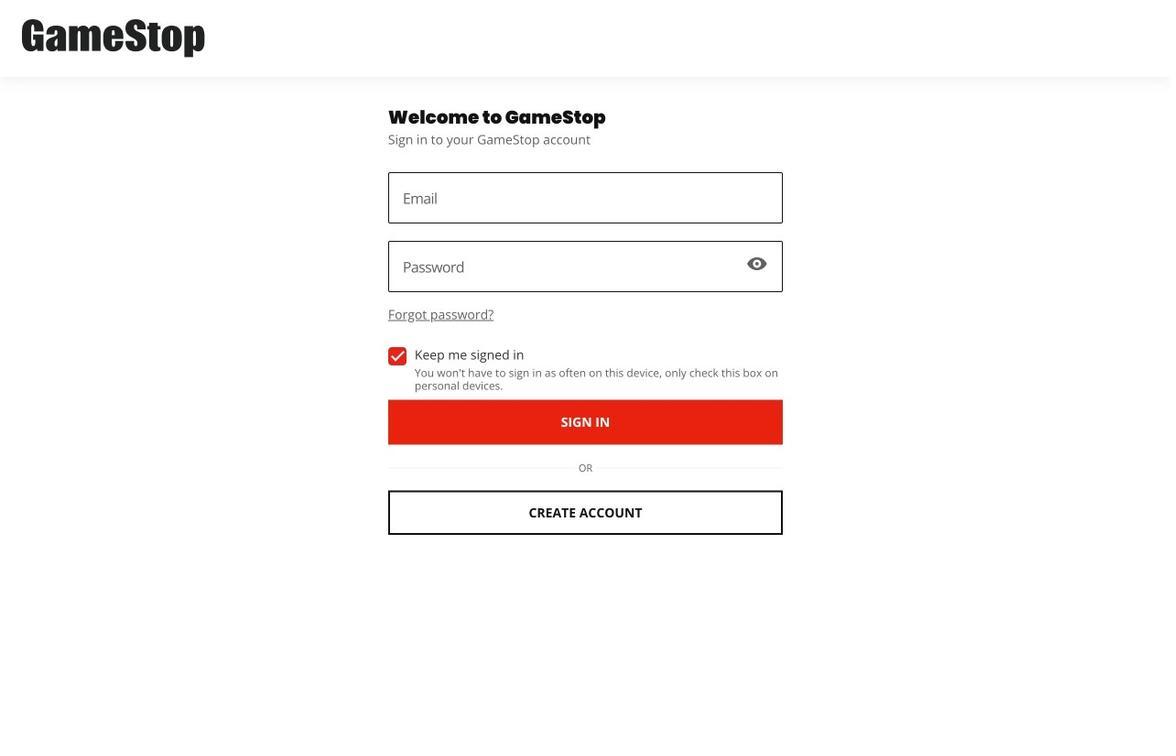 Task type: vqa. For each thing, say whether or not it's contained in the screenshot.
the &
no



Task type: locate. For each thing, give the bounding box(es) containing it.
None password field
[[388, 241, 784, 292]]

gamestop image
[[22, 16, 205, 60]]

None email field
[[388, 172, 784, 224]]



